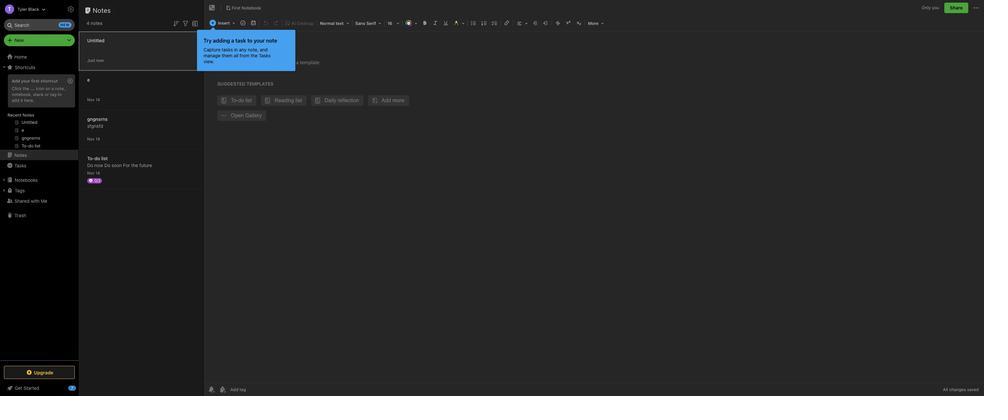 Task type: vqa. For each thing, say whether or not it's contained in the screenshot.
SINGLE to the bottom
no



Task type: locate. For each thing, give the bounding box(es) containing it.
underline image
[[441, 18, 451, 28]]

new
[[14, 37, 24, 43]]

with
[[31, 198, 40, 204]]

notes right recent
[[23, 112, 34, 118]]

icon on a note, notebook, stack or tag to add it here.
[[12, 86, 65, 103]]

0 horizontal spatial to
[[58, 92, 62, 97]]

notes
[[93, 7, 111, 14], [23, 112, 34, 118], [14, 152, 27, 158]]

font color image
[[403, 18, 420, 28]]

bulleted list image
[[469, 18, 478, 28]]

tasks inside try adding a task to your note capture tasks in any note, and manage them all from the tasks view.
[[259, 53, 271, 58]]

0 vertical spatial note,
[[248, 47, 259, 52]]

1 vertical spatial notes
[[23, 112, 34, 118]]

14 up 0/3
[[96, 171, 100, 176]]

nov 14 up gngnsrns at the top left
[[87, 97, 100, 102]]

all
[[944, 387, 948, 393]]

now
[[96, 58, 104, 63], [94, 163, 103, 168]]

0 vertical spatial now
[[96, 58, 104, 63]]

italic image
[[431, 18, 440, 28]]

do down to-
[[87, 163, 93, 168]]

do
[[87, 163, 93, 168], [104, 163, 110, 168]]

note, up tag
[[55, 86, 65, 91]]

add
[[12, 78, 20, 84]]

first
[[232, 5, 241, 10]]

Search text field
[[9, 19, 70, 31]]

tasks down "and"
[[259, 53, 271, 58]]

now down the to-do list on the left
[[94, 163, 103, 168]]

now right just
[[96, 58, 104, 63]]

0 vertical spatial tasks
[[259, 53, 271, 58]]

try adding a task to your note capture tasks in any note, and manage them all from the tasks view.
[[204, 38, 277, 64]]

0 vertical spatial the
[[251, 53, 258, 58]]

0 horizontal spatial a
[[52, 86, 54, 91]]

to
[[247, 38, 253, 44], [58, 92, 62, 97]]

14 down the sfgnsfd
[[96, 137, 100, 142]]

recent
[[8, 112, 21, 118]]

soon
[[112, 163, 122, 168]]

alignment image
[[514, 18, 530, 28]]

do down list
[[104, 163, 110, 168]]

notes up notes
[[93, 7, 111, 14]]

1 horizontal spatial note,
[[248, 47, 259, 52]]

1 nov 14 from the top
[[87, 97, 100, 102]]

a inside try adding a task to your note capture tasks in any note, and manage them all from the tasks view.
[[231, 38, 234, 44]]

expand notebooks image
[[2, 177, 7, 183]]

nov 14 up 0/3
[[87, 171, 100, 176]]

2 vertical spatial nov 14
[[87, 171, 100, 176]]

view.
[[204, 59, 214, 64]]

insert link image
[[502, 18, 512, 28]]

tasks
[[259, 53, 271, 58], [14, 163, 26, 168]]

click the ...
[[12, 86, 35, 91]]

your up click the ...
[[21, 78, 30, 84]]

it
[[20, 98, 23, 103]]

0 vertical spatial your
[[254, 38, 265, 44]]

1 14 from the top
[[96, 97, 100, 102]]

2 vertical spatial 14
[[96, 171, 100, 176]]

home link
[[0, 51, 79, 62]]

bold image
[[420, 18, 430, 28]]

1 vertical spatial the
[[23, 86, 29, 91]]

1 vertical spatial to
[[58, 92, 62, 97]]

a for adding
[[231, 38, 234, 44]]

note,
[[248, 47, 259, 52], [55, 86, 65, 91]]

1 vertical spatial note,
[[55, 86, 65, 91]]

the left ...
[[23, 86, 29, 91]]

2 vertical spatial nov
[[87, 171, 95, 176]]

1 vertical spatial a
[[52, 86, 54, 91]]

None search field
[[9, 19, 70, 31]]

1 horizontal spatial to
[[247, 38, 253, 44]]

2 vertical spatial the
[[131, 163, 138, 168]]

shortcuts
[[15, 64, 35, 70]]

1 horizontal spatial a
[[231, 38, 234, 44]]

tags
[[15, 188, 25, 193]]

nov down the sfgnsfd
[[87, 137, 95, 142]]

task image
[[238, 18, 248, 28]]

the right 'from'
[[251, 53, 258, 58]]

tasks inside button
[[14, 163, 26, 168]]

new button
[[4, 34, 75, 46]]

1 vertical spatial now
[[94, 163, 103, 168]]

the
[[251, 53, 258, 58], [23, 86, 29, 91], [131, 163, 138, 168]]

nov 14 down the sfgnsfd
[[87, 137, 100, 142]]

here.
[[24, 98, 34, 103]]

e
[[87, 77, 90, 82]]

1 horizontal spatial your
[[254, 38, 265, 44]]

0/3
[[94, 178, 101, 183]]

tasks up the notebooks in the left top of the page
[[14, 163, 26, 168]]

task
[[236, 38, 246, 44]]

14
[[96, 97, 100, 102], [96, 137, 100, 142], [96, 171, 100, 176]]

trash link
[[0, 210, 78, 221]]

upgrade
[[34, 370, 53, 376]]

for
[[123, 163, 130, 168]]

3 14 from the top
[[96, 171, 100, 176]]

checklist image
[[490, 18, 499, 28]]

4
[[87, 20, 89, 26]]

1 vertical spatial nov
[[87, 137, 95, 142]]

0 vertical spatial to
[[247, 38, 253, 44]]

changes
[[950, 387, 966, 393]]

only you
[[922, 5, 940, 10]]

notes up the tasks button
[[14, 152, 27, 158]]

14 up gngnsrns at the top left
[[96, 97, 100, 102]]

2 vertical spatial notes
[[14, 152, 27, 158]]

your
[[254, 38, 265, 44], [21, 78, 30, 84]]

notebook
[[242, 5, 261, 10]]

0 vertical spatial nov 14
[[87, 97, 100, 102]]

note window element
[[204, 0, 985, 397]]

first notebook
[[232, 5, 261, 10]]

saved
[[968, 387, 979, 393]]

0 vertical spatial 14
[[96, 97, 100, 102]]

your inside try adding a task to your note capture tasks in any note, and manage them all from the tasks view.
[[254, 38, 265, 44]]

1 vertical spatial 14
[[96, 137, 100, 142]]

2 14 from the top
[[96, 137, 100, 142]]

to right tag
[[58, 92, 62, 97]]

0 horizontal spatial do
[[87, 163, 93, 168]]

nov up 0/3
[[87, 171, 95, 176]]

note, right any
[[248, 47, 259, 52]]

to-
[[87, 156, 95, 161]]

nov 14
[[87, 97, 100, 102], [87, 137, 100, 142], [87, 171, 100, 176]]

0 horizontal spatial your
[[21, 78, 30, 84]]

1 vertical spatial nov 14
[[87, 137, 100, 142]]

1 horizontal spatial tasks
[[259, 53, 271, 58]]

a right 'on'
[[52, 86, 54, 91]]

upgrade button
[[4, 366, 75, 379]]

nov down the e
[[87, 97, 95, 102]]

do
[[95, 156, 100, 161]]

to right task
[[247, 38, 253, 44]]

the right for
[[131, 163, 138, 168]]

0 horizontal spatial the
[[23, 86, 29, 91]]

group
[[0, 72, 78, 153]]

0 vertical spatial nov
[[87, 97, 95, 102]]

strikethrough image
[[554, 18, 563, 28]]

your up "and"
[[254, 38, 265, 44]]

tree
[[0, 51, 79, 360]]

notes inside group
[[23, 112, 34, 118]]

0 horizontal spatial tasks
[[14, 163, 26, 168]]

indent image
[[531, 18, 540, 28]]

any
[[239, 47, 247, 52]]

numbered list image
[[480, 18, 489, 28]]

calendar event image
[[249, 18, 258, 28]]

0 vertical spatial notes
[[93, 7, 111, 14]]

1 horizontal spatial do
[[104, 163, 110, 168]]

adding
[[213, 38, 230, 44]]

a inside icon on a note, notebook, stack or tag to add it here.
[[52, 86, 54, 91]]

2 horizontal spatial the
[[251, 53, 258, 58]]

tags button
[[0, 185, 78, 196]]

a left task
[[231, 38, 234, 44]]

tag
[[50, 92, 57, 97]]

a
[[231, 38, 234, 44], [52, 86, 54, 91]]

me
[[41, 198, 47, 204]]

trash
[[14, 213, 26, 218]]

from
[[240, 53, 250, 58]]

share
[[950, 5, 963, 10]]

them
[[222, 53, 233, 58]]

0 vertical spatial a
[[231, 38, 234, 44]]

first
[[31, 78, 39, 84]]

more image
[[586, 18, 606, 28]]

0 horizontal spatial note,
[[55, 86, 65, 91]]

now for do
[[94, 163, 103, 168]]

shared with me link
[[0, 196, 78, 206]]

1 vertical spatial tasks
[[14, 163, 26, 168]]

1 vertical spatial your
[[21, 78, 30, 84]]

4 notes
[[87, 20, 103, 26]]

nov
[[87, 97, 95, 102], [87, 137, 95, 142], [87, 171, 95, 176]]

the inside try adding a task to your note capture tasks in any note, and manage them all from the tasks view.
[[251, 53, 258, 58]]



Task type: describe. For each thing, give the bounding box(es) containing it.
Note Editor text field
[[204, 31, 985, 383]]

note, inside icon on a note, notebook, stack or tag to add it here.
[[55, 86, 65, 91]]

2 nov from the top
[[87, 137, 95, 142]]

font family image
[[353, 18, 384, 28]]

notebooks
[[15, 177, 38, 183]]

group containing add your first shortcut
[[0, 72, 78, 153]]

to-do list
[[87, 156, 108, 161]]

future
[[139, 163, 152, 168]]

1 do from the left
[[87, 163, 93, 168]]

all changes saved
[[944, 387, 979, 393]]

stack
[[33, 92, 44, 97]]

3 nov from the top
[[87, 171, 95, 176]]

add
[[12, 98, 19, 103]]

outdent image
[[541, 18, 551, 28]]

1 nov from the top
[[87, 97, 95, 102]]

1 horizontal spatial the
[[131, 163, 138, 168]]

2 do from the left
[[104, 163, 110, 168]]

notes
[[91, 20, 103, 26]]

shared with me
[[14, 198, 47, 204]]

heading level image
[[318, 18, 352, 28]]

the inside group
[[23, 86, 29, 91]]

insert image
[[208, 18, 237, 28]]

sfgnsfd
[[87, 123, 103, 129]]

try
[[204, 38, 212, 44]]

3 nov 14 from the top
[[87, 171, 100, 176]]

highlight image
[[451, 18, 467, 28]]

tasks button
[[0, 160, 78, 171]]

home
[[14, 54, 27, 60]]

your inside group
[[21, 78, 30, 84]]

add a reminder image
[[208, 386, 215, 394]]

superscript image
[[564, 18, 573, 28]]

manage
[[204, 53, 221, 58]]

settings image
[[67, 5, 75, 13]]

expand tags image
[[2, 188, 7, 193]]

first notebook button
[[224, 3, 263, 12]]

to inside icon on a note, notebook, stack or tag to add it here.
[[58, 92, 62, 97]]

untitled
[[87, 38, 105, 43]]

shortcuts button
[[0, 62, 78, 72]]

or
[[45, 92, 49, 97]]

and
[[260, 47, 268, 52]]

only
[[922, 5, 931, 10]]

in
[[234, 47, 238, 52]]

...
[[30, 86, 35, 91]]

now for just
[[96, 58, 104, 63]]

shared
[[14, 198, 29, 204]]

click
[[12, 86, 22, 91]]

font size image
[[385, 18, 402, 28]]

on
[[45, 86, 50, 91]]

capture
[[204, 47, 221, 52]]

subscript image
[[575, 18, 584, 28]]

note, inside try adding a task to your note capture tasks in any note, and manage them all from the tasks view.
[[248, 47, 259, 52]]

a for on
[[52, 86, 54, 91]]

just now
[[87, 58, 104, 63]]

shortcut
[[41, 78, 58, 84]]

you
[[932, 5, 940, 10]]

add your first shortcut
[[12, 78, 58, 84]]

tasks
[[222, 47, 233, 52]]

note
[[266, 38, 277, 44]]

recent notes
[[8, 112, 34, 118]]

do now do soon for the future
[[87, 163, 152, 168]]

expand note image
[[208, 4, 216, 12]]

gngnsrns
[[87, 116, 108, 122]]

list
[[101, 156, 108, 161]]

just
[[87, 58, 95, 63]]

tree containing home
[[0, 51, 79, 360]]

notes link
[[0, 150, 78, 160]]

notebook,
[[12, 92, 32, 97]]

add tag image
[[219, 386, 227, 394]]

share button
[[945, 3, 969, 13]]

all
[[234, 53, 239, 58]]

icon
[[36, 86, 44, 91]]

to inside try adding a task to your note capture tasks in any note, and manage them all from the tasks view.
[[247, 38, 253, 44]]

notebooks link
[[0, 175, 78, 185]]

2 nov 14 from the top
[[87, 137, 100, 142]]



